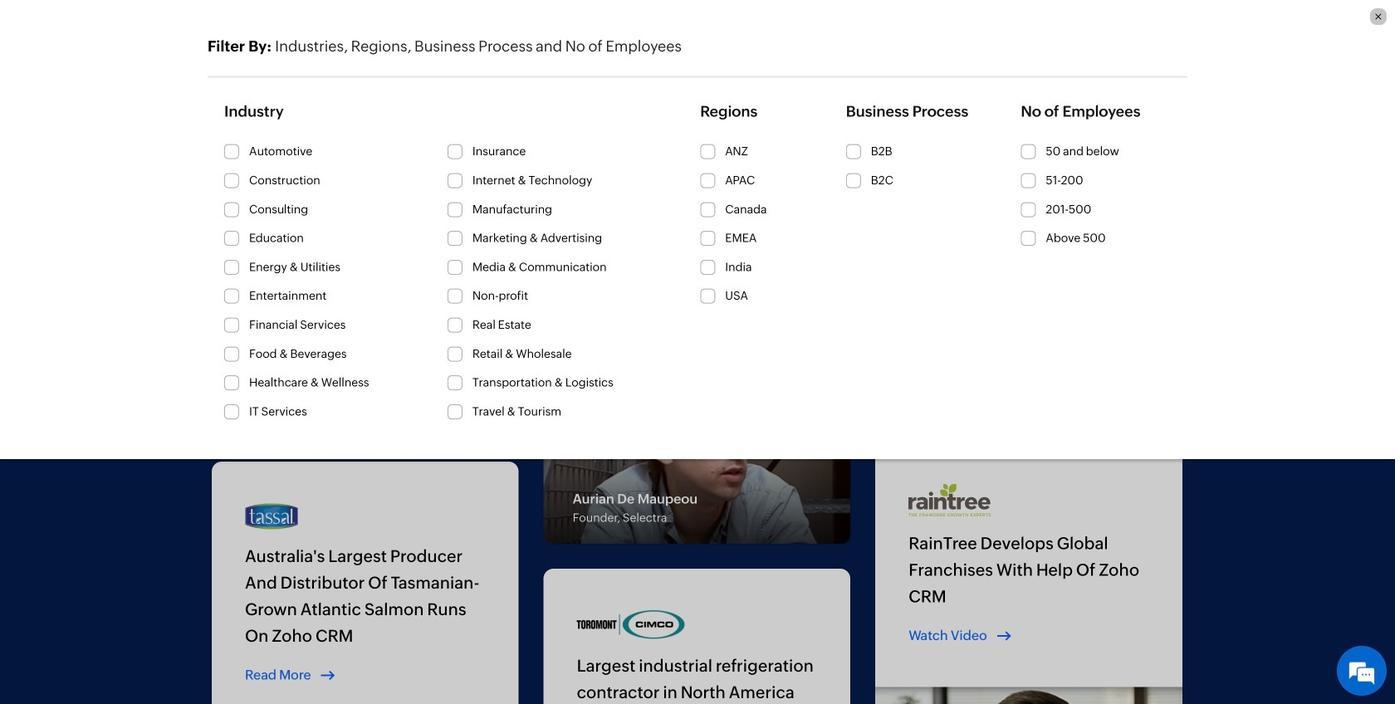 Task type: vqa. For each thing, say whether or not it's contained in the screenshot.
bottom the demo
no



Task type: describe. For each thing, give the bounding box(es) containing it.
brent dowling | zoho crm customer image
[[876, 688, 1183, 705]]

aurian de maupeou | zoho crm customer image
[[544, 356, 851, 544]]



Task type: locate. For each thing, give the bounding box(es) containing it.
greg robinson image
[[1363, 8, 1392, 37]]



